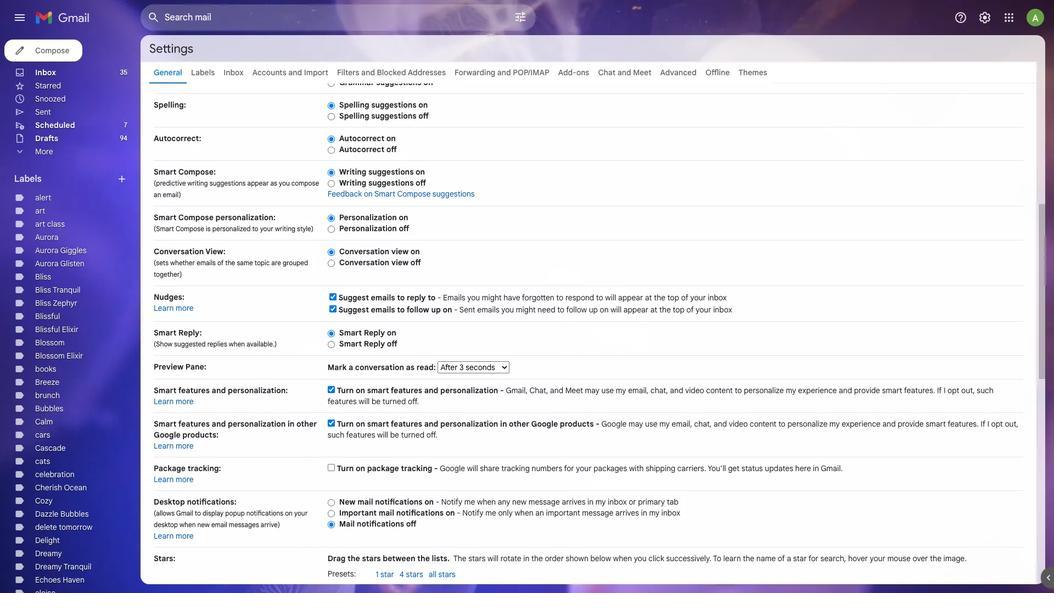 Task type: locate. For each thing, give the bounding box(es) containing it.
personalization for turn on smart features and personalization in other google products -
[[441, 419, 498, 429]]

chat and meet
[[598, 68, 652, 77]]

new
[[512, 497, 527, 507], [197, 521, 210, 529]]

0 vertical spatial writing
[[339, 167, 367, 177]]

smart up package
[[154, 419, 177, 429]]

1 vertical spatial blossom
[[35, 351, 65, 361]]

when down gmail
[[180, 521, 196, 529]]

elixir down blissful elixir
[[67, 351, 83, 361]]

bliss up bliss tranquil
[[35, 272, 51, 282]]

0 vertical spatial turned
[[383, 397, 406, 406]]

smart inside smart features and personalization: learn more
[[154, 386, 177, 395]]

0 vertical spatial be
[[372, 397, 381, 406]]

1 vertical spatial such
[[328, 430, 345, 440]]

1 vertical spatial experience
[[842, 419, 881, 429]]

1 horizontal spatial if
[[981, 419, 986, 429]]

tranquil up haven
[[64, 562, 91, 572]]

1 horizontal spatial new
[[512, 497, 527, 507]]

are
[[272, 259, 281, 267]]

blissful down the bliss zephyr in the bottom left of the page
[[35, 311, 60, 321]]

for
[[564, 464, 574, 473], [809, 554, 819, 564]]

1 suggest from the top
[[339, 293, 369, 303]]

personalization down personalization on
[[339, 224, 397, 233]]

1 horizontal spatial inbox link
[[224, 68, 244, 77]]

reply up smart reply off
[[364, 328, 385, 338]]

star left search,
[[794, 554, 807, 564]]

view for on
[[391, 247, 409, 256]]

dreamy for "dreamy" "link"
[[35, 549, 62, 559]]

2 more from the top
[[176, 397, 194, 406]]

bliss down bliss link
[[35, 285, 51, 295]]

1 vertical spatial view
[[391, 258, 409, 267]]

0 horizontal spatial i
[[944, 386, 946, 395]]

me for only
[[486, 508, 496, 518]]

Conversation view off radio
[[328, 259, 335, 267]]

content inside google may use my email, chat, and video content to personalize my experience and provide smart features. if i opt out, such features will be turned off.
[[750, 419, 777, 429]]

1 vertical spatial a
[[787, 554, 792, 564]]

2 vertical spatial bliss
[[35, 298, 51, 308]]

smart for smart features and personalization in other google products: learn more
[[154, 419, 177, 429]]

message right important on the bottom of the page
[[582, 508, 614, 518]]

message
[[529, 497, 560, 507], [582, 508, 614, 518]]

1 spelling from the top
[[339, 100, 369, 110]]

1 vertical spatial chat,
[[695, 419, 712, 429]]

1 horizontal spatial up
[[589, 305, 598, 315]]

None checkbox
[[329, 293, 337, 300], [329, 305, 337, 313], [329, 293, 337, 300], [329, 305, 337, 313]]

when right replies
[[229, 340, 245, 348]]

personalize inside the gmail, chat, and meet may use my email, chat, and video content to personalize my experience and provide smart features. if i opt out, such features will be turned off.
[[744, 386, 784, 395]]

bliss tranquil
[[35, 285, 81, 295]]

off right the blocked at the top left of page
[[424, 77, 434, 87]]

0 vertical spatial turn
[[337, 386, 354, 395]]

1 horizontal spatial as
[[406, 363, 415, 372]]

more down preview pane:
[[176, 397, 194, 406]]

smart for smart reply: (show suggested replies when available.)
[[154, 328, 177, 338]]

0 vertical spatial reply
[[364, 328, 385, 338]]

breeze
[[35, 377, 59, 387]]

opt inside google may use my email, chat, and video content to personalize my experience and provide smart features. if i opt out, such features will be turned off.
[[992, 419, 1003, 429]]

2 autocorrect from the top
[[339, 144, 385, 154]]

blissful down "blissful" link
[[35, 325, 60, 334]]

a right name at the bottom
[[787, 554, 792, 564]]

more down nudges:
[[176, 303, 194, 313]]

Grammar suggestions off radio
[[328, 79, 335, 87]]

0 vertical spatial for
[[564, 464, 574, 473]]

together)
[[154, 270, 182, 278]]

0 horizontal spatial personalize
[[744, 386, 784, 395]]

off down spelling suggestions on
[[419, 111, 429, 121]]

gmail, chat, and meet may use my email, chat, and video content to personalize my experience and provide smart features. if i opt out, such features will be turned off.
[[328, 386, 994, 406]]

1 dreamy from the top
[[35, 549, 62, 559]]

emails left reply
[[371, 293, 395, 303]]

spelling
[[339, 100, 369, 110], [339, 111, 369, 121]]

blossom down blissful elixir
[[35, 338, 65, 348]]

may down the gmail, chat, and meet may use my email, chat, and video content to personalize my experience and provide smart features. if i opt out, such features will be turned off.
[[629, 419, 643, 429]]

desktop notifications: (allows gmail to display popup notifications on your desktop when new email messages arrive) learn more
[[154, 497, 308, 541]]

you right emails
[[468, 293, 480, 303]]

mark a conversation as read:
[[328, 363, 438, 372]]

smart inside smart compose personalization: (smart compose is personalized to your writing style)
[[154, 213, 177, 222]]

1 horizontal spatial email,
[[672, 419, 693, 429]]

1 more from the top
[[176, 303, 194, 313]]

3 learn more link from the top
[[154, 441, 194, 451]]

3 bliss from the top
[[35, 298, 51, 308]]

turned inside google may use my email, chat, and video content to personalize my experience and provide smart features. if i opt out, such features will be turned off.
[[401, 430, 425, 440]]

2 reply from the top
[[364, 339, 385, 349]]

1 inbox from the left
[[35, 68, 56, 77]]

new up "important mail notifications on - notify me only when an important message arrives in my inbox"
[[512, 497, 527, 507]]

over
[[913, 554, 928, 564]]

Writing suggestions off radio
[[328, 180, 335, 188]]

may inside google may use my email, chat, and video content to personalize my experience and provide smart features. if i opt out, such features will be turned off.
[[629, 419, 643, 429]]

chat, inside the gmail, chat, and meet may use my email, chat, and video content to personalize my experience and provide smart features. if i opt out, such features will be turned off.
[[651, 386, 668, 395]]

chat, up 'carriers.'
[[695, 419, 712, 429]]

search,
[[821, 554, 847, 564]]

0 vertical spatial star
[[794, 554, 807, 564]]

google inside google may use my email, chat, and video content to personalize my experience and provide smart features. if i opt out, such features will be turned off.
[[602, 419, 627, 429]]

will
[[605, 293, 616, 303], [611, 305, 622, 315], [359, 397, 370, 406], [377, 430, 388, 440], [467, 464, 478, 473], [488, 554, 499, 564]]

tranquil for bliss tranquil
[[53, 285, 81, 295]]

1 blissful from the top
[[35, 311, 60, 321]]

smart up (smart
[[154, 213, 177, 222]]

personalization for personalization off
[[339, 224, 397, 233]]

0 horizontal spatial might
[[482, 293, 502, 303]]

tracking right "package"
[[401, 464, 432, 473]]

may inside the gmail, chat, and meet may use my email, chat, and video content to personalize my experience and provide smart features. if i opt out, such features will be turned off.
[[585, 386, 600, 395]]

spelling right spelling suggestions off option
[[339, 111, 369, 121]]

more
[[176, 303, 194, 313], [176, 397, 194, 406], [176, 441, 194, 451], [176, 475, 194, 484], [176, 531, 194, 541]]

1 vertical spatial notify
[[463, 508, 484, 518]]

suggestions
[[376, 77, 422, 87], [371, 100, 417, 110], [371, 111, 417, 121], [369, 167, 414, 177], [369, 178, 414, 188], [210, 179, 246, 187], [433, 189, 475, 199]]

general link
[[154, 68, 182, 77]]

bubbles
[[35, 404, 63, 414], [60, 509, 89, 519]]

3 turn from the top
[[337, 464, 354, 473]]

compose down gmail "image" in the left top of the page
[[35, 46, 69, 55]]

use inside google may use my email, chat, and video content to personalize my experience and provide smart features. if i opt out, such features will be turned off.
[[645, 419, 658, 429]]

inbox link right labels link
[[224, 68, 244, 77]]

sent
[[35, 107, 51, 117], [460, 305, 475, 315]]

2 dreamy from the top
[[35, 562, 62, 572]]

1 bliss from the top
[[35, 272, 51, 282]]

1 writing from the top
[[339, 167, 367, 177]]

0 vertical spatial mail
[[358, 497, 373, 507]]

5 learn from the top
[[154, 531, 174, 541]]

inbox link up "starred" link
[[35, 68, 56, 77]]

google
[[531, 419, 558, 429], [602, 419, 627, 429], [154, 430, 181, 440], [440, 464, 465, 473]]

1 art from the top
[[35, 206, 45, 216]]

None search field
[[141, 4, 536, 31]]

elixir for blissful elixir
[[62, 325, 78, 334]]

0 horizontal spatial labels
[[14, 174, 42, 185]]

video up google may use my email, chat, and video content to personalize my experience and provide smart features. if i opt out, such features will be turned off.
[[686, 386, 705, 395]]

mail up important
[[358, 497, 373, 507]]

out, inside the gmail, chat, and meet may use my email, chat, and video content to personalize my experience and provide smart features. if i opt out, such features will be turned off.
[[962, 386, 975, 395]]

1 horizontal spatial an
[[536, 508, 544, 518]]

1 vertical spatial for
[[809, 554, 819, 564]]

tab
[[667, 497, 679, 507]]

email,
[[628, 386, 649, 395], [672, 419, 693, 429]]

1 vertical spatial be
[[390, 430, 399, 440]]

art for art link
[[35, 206, 45, 216]]

learn down desktop
[[154, 531, 174, 541]]

4 more from the top
[[176, 475, 194, 484]]

forwarding and pop/imap
[[455, 68, 550, 77]]

1 vertical spatial autocorrect
[[339, 144, 385, 154]]

emails down view:
[[197, 259, 216, 267]]

Smart Reply off radio
[[328, 340, 335, 349]]

labels navigation
[[0, 35, 141, 593]]

2 bliss from the top
[[35, 285, 51, 295]]

smart features and personalization in other google products: learn more
[[154, 419, 317, 451]]

me for when
[[465, 497, 475, 507]]

cars
[[35, 430, 50, 440]]

writing up feedback
[[339, 178, 367, 188]]

conversation view on
[[339, 247, 420, 256]]

features down pane:
[[178, 386, 210, 395]]

might left have
[[482, 293, 502, 303]]

notify left the 'any'
[[442, 497, 463, 507]]

2 learn from the top
[[154, 397, 174, 406]]

0 vertical spatial message
[[529, 497, 560, 507]]

1 vertical spatial use
[[645, 419, 658, 429]]

when inside desktop notifications: (allows gmail to display popup notifications on your desktop when new email messages arrive) learn more
[[180, 521, 196, 529]]

echoes haven
[[35, 575, 85, 585]]

view up conversation view off
[[391, 247, 409, 256]]

an left email)
[[154, 191, 161, 199]]

0 vertical spatial personalize
[[744, 386, 784, 395]]

7
[[124, 121, 127, 129]]

1 vertical spatial art
[[35, 219, 45, 229]]

learn more link for nudges:
[[154, 303, 194, 313]]

labels link
[[191, 68, 215, 77]]

2 inbox from the left
[[224, 68, 244, 77]]

turn for turn on smart features and personalization in other google products -
[[337, 419, 354, 429]]

2 blossom from the top
[[35, 351, 65, 361]]

off. inside google may use my email, chat, and video content to personalize my experience and provide smart features. if i opt out, such features will be turned off.
[[427, 430, 438, 440]]

1 vertical spatial arrives
[[616, 508, 639, 518]]

conversation
[[154, 247, 204, 256], [339, 247, 389, 256], [339, 258, 389, 267]]

experience inside google may use my email, chat, and video content to personalize my experience and provide smart features. if i opt out, such features will be turned off.
[[842, 419, 881, 429]]

you left click
[[634, 554, 647, 564]]

spelling for spelling suggestions on
[[339, 100, 369, 110]]

0 vertical spatial aurora
[[35, 232, 58, 242]]

more inside desktop notifications: (allows gmail to display popup notifications on your desktop when new email messages arrive) learn more
[[176, 531, 194, 541]]

google inside the smart features and personalization in other google products: learn more
[[154, 430, 181, 440]]

1 vertical spatial personalization
[[339, 224, 397, 233]]

2 view from the top
[[391, 258, 409, 267]]

personalization: down available.)
[[228, 386, 288, 395]]

zephyr
[[53, 298, 77, 308]]

0 horizontal spatial new
[[197, 521, 210, 529]]

delete
[[35, 522, 57, 532]]

i
[[944, 386, 946, 395], [988, 419, 990, 429]]

1 horizontal spatial a
[[787, 554, 792, 564]]

learn more link down package
[[154, 475, 194, 484]]

provide inside the gmail, chat, and meet may use my email, chat, and video content to personalize my experience and provide smart features. if i opt out, such features will be turned off.
[[854, 386, 881, 395]]

between
[[383, 554, 416, 564]]

1 vertical spatial email,
[[672, 419, 693, 429]]

a right mark
[[349, 363, 353, 372]]

off down personalization on
[[399, 224, 409, 233]]

1 horizontal spatial may
[[629, 419, 643, 429]]

0 vertical spatial opt
[[948, 386, 960, 395]]

1 vertical spatial new
[[197, 521, 210, 529]]

filters
[[337, 68, 360, 77]]

0 horizontal spatial be
[[372, 397, 381, 406]]

1 blossom from the top
[[35, 338, 65, 348]]

aurora glisten
[[35, 259, 84, 269]]

conversation down conversation view on
[[339, 258, 389, 267]]

features inside smart features and personalization: learn more
[[178, 386, 210, 395]]

if inside google may use my email, chat, and video content to personalize my experience and provide smart features. if i opt out, such features will be turned off.
[[981, 419, 986, 429]]

drafts
[[35, 133, 58, 143]]

1 vertical spatial bliss
[[35, 285, 51, 295]]

view for off
[[391, 258, 409, 267]]

elixir for blossom elixir
[[67, 351, 83, 361]]

0 horizontal spatial chat,
[[651, 386, 668, 395]]

writing inside smart compose personalization: (smart compose is personalized to your writing style)
[[275, 225, 296, 233]]

presets:
[[328, 569, 356, 579]]

2 turn from the top
[[337, 419, 354, 429]]

accounts
[[252, 68, 287, 77]]

tranquil
[[53, 285, 81, 295], [64, 562, 91, 572]]

1 horizontal spatial follow
[[566, 305, 587, 315]]

compose inside button
[[35, 46, 69, 55]]

2 personalization from the top
[[339, 224, 397, 233]]

spelling down grammar
[[339, 100, 369, 110]]

conversation up conversation view off
[[339, 247, 389, 256]]

personalization up share
[[441, 419, 498, 429]]

to inside the gmail, chat, and meet may use my email, chat, and video content to personalize my experience and provide smart features. if i opt out, such features will be turned off.
[[735, 386, 742, 395]]

off for grammar suggestions off
[[424, 77, 434, 87]]

desktop
[[154, 521, 178, 529]]

top
[[668, 293, 679, 303], [673, 305, 685, 315]]

0 horizontal spatial mail
[[358, 497, 373, 507]]

you left compose on the top left
[[279, 179, 290, 187]]

elixir
[[62, 325, 78, 334], [67, 351, 83, 361]]

features down mark
[[328, 397, 357, 406]]

None checkbox
[[328, 386, 335, 393], [328, 420, 335, 427], [328, 464, 335, 471], [328, 386, 335, 393], [328, 420, 335, 427], [328, 464, 335, 471]]

meet right chat at the right of page
[[633, 68, 652, 77]]

0 horizontal spatial off.
[[408, 397, 419, 406]]

learn inside smart features and personalization: learn more
[[154, 397, 174, 406]]

personalization up turn on smart features and personalization in other google products -
[[441, 386, 498, 395]]

an inside smart compose: (predictive writing suggestions appear as you compose an email)
[[154, 191, 161, 199]]

2 vertical spatial aurora
[[35, 259, 58, 269]]

2 learn more link from the top
[[154, 397, 194, 406]]

learn down package
[[154, 475, 174, 484]]

learn down nudges:
[[154, 303, 174, 313]]

your inside desktop notifications: (allows gmail to display popup notifications on your desktop when new email messages arrive) learn more
[[294, 509, 308, 517]]

inbox right labels link
[[224, 68, 244, 77]]

features down turn on smart features and personalization -
[[391, 419, 422, 429]]

smart for smart reply off
[[339, 339, 362, 349]]

personalize inside google may use my email, chat, and video content to personalize my experience and provide smart features. if i opt out, such features will be turned off.
[[788, 419, 828, 429]]

cats link
[[35, 456, 50, 466]]

respond
[[566, 293, 594, 303]]

1 vertical spatial turned
[[401, 430, 425, 440]]

features.
[[904, 386, 936, 395], [948, 419, 979, 429]]

1 vertical spatial elixir
[[67, 351, 83, 361]]

0 vertical spatial at
[[645, 293, 652, 303]]

meet inside the gmail, chat, and meet may use my email, chat, and video content to personalize my experience and provide smart features. if i opt out, such features will be turned off.
[[566, 386, 583, 395]]

smart inside the smart reply: (show suggested replies when available.)
[[154, 328, 177, 338]]

add-ons link
[[558, 68, 590, 77]]

support image
[[955, 11, 968, 24]]

Writing suggestions on radio
[[328, 169, 335, 177]]

0 vertical spatial features.
[[904, 386, 936, 395]]

gmail
[[176, 509, 193, 517]]

2 writing from the top
[[339, 178, 367, 188]]

learn up package
[[154, 441, 174, 451]]

brunch link
[[35, 391, 60, 400]]

as left compose on the top left
[[271, 179, 277, 187]]

Search mail text field
[[165, 12, 483, 23]]

2 aurora from the top
[[35, 246, 58, 255]]

2 other from the left
[[509, 419, 530, 429]]

0 vertical spatial sent
[[35, 107, 51, 117]]

such inside the gmail, chat, and meet may use my email, chat, and video content to personalize my experience and provide smart features. if i opt out, such features will be turned off.
[[977, 386, 994, 395]]

more down 'products:'
[[176, 441, 194, 451]]

chat,
[[651, 386, 668, 395], [695, 419, 712, 429]]

email, up google may use my email, chat, and video content to personalize my experience and provide smart features. if i opt out, such features will be turned off.
[[628, 386, 649, 395]]

smart up (show
[[154, 328, 177, 338]]

inbox link
[[35, 68, 56, 77], [224, 68, 244, 77]]

autocorrect on
[[339, 133, 396, 143]]

labels
[[191, 68, 215, 77], [14, 174, 42, 185]]

smart inside the smart features and personalization in other google products: learn more
[[154, 419, 177, 429]]

smart inside smart compose: (predictive writing suggestions appear as you compose an email)
[[154, 167, 177, 177]]

stars:
[[154, 554, 176, 564]]

smart compose: (predictive writing suggestions appear as you compose an email)
[[154, 167, 319, 199]]

off for smart reply off
[[387, 339, 398, 349]]

yellow star image
[[379, 584, 390, 593]]

0 horizontal spatial me
[[465, 497, 475, 507]]

0 vertical spatial writing
[[188, 179, 208, 187]]

will inside the gmail, chat, and meet may use my email, chat, and video content to personalize my experience and provide smart features. if i opt out, such features will be turned off.
[[359, 397, 370, 406]]

1 horizontal spatial opt
[[992, 419, 1003, 429]]

tranquil up zephyr
[[53, 285, 81, 295]]

4 learn from the top
[[154, 475, 174, 484]]

1 vertical spatial message
[[582, 508, 614, 518]]

appear inside smart compose: (predictive writing suggestions appear as you compose an email)
[[247, 179, 269, 187]]

0 horizontal spatial if
[[938, 386, 942, 395]]

off for mail notifications off
[[406, 519, 417, 529]]

gmail image
[[35, 7, 95, 29]]

1 aurora from the top
[[35, 232, 58, 242]]

class
[[47, 219, 65, 229]]

labels right general
[[191, 68, 215, 77]]

bliss for bliss link
[[35, 272, 51, 282]]

inbox up "starred" link
[[35, 68, 56, 77]]

blissful
[[35, 311, 60, 321], [35, 325, 60, 334]]

1 horizontal spatial such
[[977, 386, 994, 395]]

1 view from the top
[[391, 247, 409, 256]]

package tracking: learn more
[[154, 464, 221, 484]]

conversation for conversation view: (sets whether emails of the same topic are grouped together)
[[154, 247, 204, 256]]

1 vertical spatial sent
[[460, 305, 475, 315]]

suggestions for spelling suggestions off
[[371, 111, 417, 121]]

off. down turn on smart features and personalization in other google products -
[[427, 430, 438, 440]]

for right the numbers
[[564, 464, 574, 473]]

me left only at the left of the page
[[486, 508, 496, 518]]

off up between
[[406, 519, 417, 529]]

stars right 'the'
[[469, 554, 486, 564]]

name
[[757, 554, 776, 564]]

0 horizontal spatial follow
[[407, 305, 429, 315]]

1 vertical spatial an
[[536, 508, 544, 518]]

smart for smart compose personalization: (smart compose is personalized to your writing style)
[[154, 213, 177, 222]]

bliss zephyr link
[[35, 298, 77, 308]]

2 spelling from the top
[[339, 111, 369, 121]]

other
[[297, 419, 317, 429], [509, 419, 530, 429]]

reply down smart reply on
[[364, 339, 385, 349]]

0 horizontal spatial inbox
[[35, 68, 56, 77]]

elixir up blossom 'link'
[[62, 325, 78, 334]]

reply for off
[[364, 339, 385, 349]]

1 vertical spatial me
[[486, 508, 496, 518]]

arrives
[[562, 497, 586, 507], [616, 508, 639, 518]]

package
[[154, 464, 186, 473]]

cherish ocean link
[[35, 483, 87, 493]]

blossom down blossom 'link'
[[35, 351, 65, 361]]

of inside conversation view: (sets whether emails of the same topic are grouped together)
[[217, 259, 224, 267]]

1 vertical spatial spelling
[[339, 111, 369, 121]]

breeze link
[[35, 377, 59, 387]]

aurora for aurora link
[[35, 232, 58, 242]]

out, inside google may use my email, chat, and video content to personalize my experience and provide smart features. if i opt out, such features will be turned off.
[[1005, 419, 1019, 429]]

click
[[649, 554, 665, 564]]

email, down the gmail, chat, and meet may use my email, chat, and video content to personalize my experience and provide smart features. if i opt out, such features will be turned off.
[[672, 419, 693, 429]]

as
[[271, 179, 277, 187], [406, 363, 415, 372]]

to inside desktop notifications: (allows gmail to display popup notifications on your desktop when new email messages arrive) learn more
[[195, 509, 201, 517]]

personalization for turn on smart features and personalization -
[[441, 386, 498, 395]]

search mail image
[[144, 8, 164, 27]]

learn inside desktop notifications: (allows gmail to display popup notifications on your desktop when new email messages arrive) learn more
[[154, 531, 174, 541]]

1 turn from the top
[[337, 386, 354, 395]]

on inside desktop notifications: (allows gmail to display popup notifications on your desktop when new email messages arrive) learn more
[[285, 509, 293, 517]]

1 vertical spatial aurora
[[35, 246, 58, 255]]

might down suggest emails to reply to - emails you might have forgotten to respond to will appear at the top of your inbox
[[516, 305, 536, 315]]

on
[[419, 100, 428, 110], [387, 133, 396, 143], [416, 167, 425, 177], [364, 189, 373, 199], [399, 213, 408, 222], [411, 247, 420, 256], [443, 305, 452, 315], [600, 305, 609, 315], [387, 328, 396, 338], [356, 386, 365, 395], [356, 419, 365, 429], [356, 464, 365, 473], [425, 497, 434, 507], [446, 508, 455, 518], [285, 509, 293, 517]]

Mail notifications off radio
[[328, 521, 335, 529]]

4 learn more link from the top
[[154, 475, 194, 484]]

message up important on the bottom of the page
[[529, 497, 560, 507]]

aurora
[[35, 232, 58, 242], [35, 246, 58, 255], [35, 259, 58, 269]]

3 more from the top
[[176, 441, 194, 451]]

Autocorrect off radio
[[328, 146, 335, 154]]

conversation inside conversation view: (sets whether emails of the same topic are grouped together)
[[154, 247, 204, 256]]

autocorrect down autocorrect on at left top
[[339, 144, 385, 154]]

0 vertical spatial may
[[585, 386, 600, 395]]

dreamy link
[[35, 549, 62, 559]]

mail
[[339, 519, 355, 529]]

features. inside google may use my email, chat, and video content to personalize my experience and provide smart features. if i opt out, such features will be turned off.
[[948, 419, 979, 429]]

1 horizontal spatial arrives
[[616, 508, 639, 518]]

the inside conversation view: (sets whether emails of the same topic are grouped together)
[[225, 259, 235, 267]]

content inside the gmail, chat, and meet may use my email, chat, and video content to personalize my experience and provide smart features. if i opt out, such features will be turned off.
[[707, 386, 733, 395]]

1 learn from the top
[[154, 303, 174, 313]]

blossom for blossom 'link'
[[35, 338, 65, 348]]

0 vertical spatial if
[[938, 386, 942, 395]]

3 learn from the top
[[154, 441, 174, 451]]

0 vertical spatial autocorrect
[[339, 133, 385, 143]]

writing for writing suggestions off
[[339, 178, 367, 188]]

of
[[217, 259, 224, 267], [681, 293, 689, 303], [687, 305, 694, 315], [778, 554, 785, 564]]

1 vertical spatial provide
[[898, 419, 924, 429]]

suggest for suggest emails to follow up on - sent emails you might need to follow up on will appear at the top of your inbox
[[339, 305, 369, 315]]

learn more link
[[154, 303, 194, 313], [154, 397, 194, 406], [154, 441, 194, 451], [154, 475, 194, 484], [154, 531, 194, 541]]

personalization: inside smart features and personalization: learn more
[[228, 386, 288, 395]]

2 vertical spatial turn
[[337, 464, 354, 473]]

1 vertical spatial may
[[629, 419, 643, 429]]

1 vertical spatial reply
[[364, 339, 385, 349]]

1 vertical spatial blissful
[[35, 325, 60, 334]]

suggestions for writing suggestions on
[[369, 167, 414, 177]]

grammar suggestions off
[[339, 77, 434, 87]]

1 reply from the top
[[364, 328, 385, 338]]

labels inside navigation
[[14, 174, 42, 185]]

when inside the smart reply: (show suggested replies when available.)
[[229, 340, 245, 348]]

conversation up whether
[[154, 247, 204, 256]]

2 blissful from the top
[[35, 325, 60, 334]]

off up feedback on smart compose suggestions
[[416, 178, 426, 188]]

for left search,
[[809, 554, 819, 564]]

1 inbox link from the left
[[35, 68, 56, 77]]

1 vertical spatial if
[[981, 419, 986, 429]]

1 autocorrect from the top
[[339, 133, 385, 143]]

2 art from the top
[[35, 219, 45, 229]]

mail for important
[[379, 508, 394, 518]]

blossom for blossom elixir
[[35, 351, 65, 361]]

email, inside google may use my email, chat, and video content to personalize my experience and provide smart features. if i opt out, such features will be turned off.
[[672, 419, 693, 429]]

0 horizontal spatial star
[[381, 570, 394, 579]]

2 suggest from the top
[[339, 305, 369, 315]]

labels for labels link
[[191, 68, 215, 77]]

1 learn more link from the top
[[154, 303, 194, 313]]

more inside package tracking: learn more
[[176, 475, 194, 484]]

personalization down smart features and personalization: learn more
[[228, 419, 286, 429]]

smart down the preview
[[154, 386, 177, 395]]

be up "package"
[[390, 430, 399, 440]]

0 vertical spatial top
[[668, 293, 679, 303]]

0 vertical spatial new
[[512, 497, 527, 507]]

google right products
[[602, 419, 627, 429]]

0 vertical spatial arrives
[[562, 497, 586, 507]]

inbox
[[708, 293, 727, 303], [714, 305, 733, 315], [608, 497, 627, 507], [662, 508, 681, 518]]

new inside desktop notifications: (allows gmail to display popup notifications on your desktop when new email messages arrive) learn more
[[197, 521, 210, 529]]

0 horizontal spatial as
[[271, 179, 277, 187]]

inbox inside labels navigation
[[35, 68, 56, 77]]

3 aurora from the top
[[35, 259, 58, 269]]

shipping
[[646, 464, 676, 473]]

0 vertical spatial labels
[[191, 68, 215, 77]]

1 horizontal spatial might
[[516, 305, 536, 315]]

writing left style)
[[275, 225, 296, 233]]

labels up alert link
[[14, 174, 42, 185]]

suggest for suggest emails to reply to - emails you might have forgotten to respond to will appear at the top of your inbox
[[339, 293, 369, 303]]

may up products
[[585, 386, 600, 395]]

such inside google may use my email, chat, and video content to personalize my experience and provide smart features. if i opt out, such features will be turned off.
[[328, 430, 345, 440]]

desktop
[[154, 497, 185, 507]]

art down art link
[[35, 219, 45, 229]]

1 horizontal spatial inbox
[[224, 68, 244, 77]]

0 vertical spatial out,
[[962, 386, 975, 395]]

1 follow from the left
[[407, 305, 429, 315]]

0 horizontal spatial such
[[328, 430, 345, 440]]

cozy link
[[35, 496, 53, 506]]

0 horizontal spatial features.
[[904, 386, 936, 395]]

1 personalization from the top
[[339, 213, 397, 222]]

inbox for second inbox link from left
[[224, 68, 244, 77]]

0 vertical spatial view
[[391, 247, 409, 256]]

0 vertical spatial spelling
[[339, 100, 369, 110]]

1 other from the left
[[297, 419, 317, 429]]

0 vertical spatial content
[[707, 386, 733, 395]]

is
[[206, 225, 211, 233]]

autocorrect
[[339, 133, 385, 143], [339, 144, 385, 154]]

art class
[[35, 219, 65, 229]]

0 vertical spatial email,
[[628, 386, 649, 395]]

suggestions inside smart compose: (predictive writing suggestions appear as you compose an email)
[[210, 179, 246, 187]]

autocorrect for autocorrect on
[[339, 133, 385, 143]]

be inside the gmail, chat, and meet may use my email, chat, and video content to personalize my experience and provide smart features. if i opt out, such features will be turned off.
[[372, 397, 381, 406]]

will inside google may use my email, chat, and video content to personalize my experience and provide smart features. if i opt out, such features will be turned off.
[[377, 430, 388, 440]]

star
[[794, 554, 807, 564], [381, 570, 394, 579]]

an left important on the bottom of the page
[[536, 508, 544, 518]]

follow down respond
[[566, 305, 587, 315]]

as inside smart compose: (predictive writing suggestions appear as you compose an email)
[[271, 179, 277, 187]]

to inside google may use my email, chat, and video content to personalize my experience and provide smart features. if i opt out, such features will be turned off.
[[779, 419, 786, 429]]

5 more from the top
[[176, 531, 194, 541]]



Task type: describe. For each thing, give the bounding box(es) containing it.
bliss link
[[35, 272, 51, 282]]

0 horizontal spatial a
[[349, 363, 353, 372]]

2 up from the left
[[589, 305, 598, 315]]

2 follow from the left
[[566, 305, 587, 315]]

celebration link
[[35, 470, 74, 479]]

google may use my email, chat, and video content to personalize my experience and provide smart features. if i opt out, such features will be turned off.
[[328, 419, 1019, 440]]

nudges:
[[154, 292, 185, 302]]

feedback
[[328, 189, 362, 199]]

stars up 1
[[362, 554, 381, 564]]

suggestions for grammar suggestions off
[[376, 77, 422, 87]]

preview pane:
[[154, 362, 207, 372]]

notifications:
[[187, 497, 237, 507]]

all stars link
[[429, 570, 461, 581]]

art for art class
[[35, 219, 45, 229]]

Spelling suggestions on radio
[[328, 102, 335, 110]]

smart for smart reply on
[[339, 328, 362, 338]]

compose up is
[[178, 213, 214, 222]]

learn more link for smart features and personalization in other google products:
[[154, 441, 194, 451]]

1 horizontal spatial for
[[809, 554, 819, 564]]

spelling suggestions off
[[339, 111, 429, 121]]

Smart Reply on radio
[[328, 329, 335, 338]]

off for spelling suggestions off
[[419, 111, 429, 121]]

writing for writing suggestions on
[[339, 167, 367, 177]]

Autocorrect on radio
[[328, 135, 335, 143]]

2 vertical spatial appear
[[624, 305, 649, 315]]

features down read: on the left bottom of page
[[391, 386, 422, 395]]

features inside the smart features and personalization in other google products: learn more
[[178, 419, 210, 429]]

learn inside nudges: learn more
[[154, 303, 174, 313]]

primary
[[638, 497, 665, 507]]

new mail notifications on - notify me when any new message arrives in my inbox or primary tab
[[339, 497, 679, 507]]

emails up smart reply on
[[371, 305, 395, 315]]

filters and blocked addresses
[[337, 68, 446, 77]]

features inside google may use my email, chat, and video content to personalize my experience and provide smart features. if i opt out, such features will be turned off.
[[346, 430, 375, 440]]

autocorrect for autocorrect off
[[339, 144, 385, 154]]

1 vertical spatial as
[[406, 363, 415, 372]]

bliss for bliss tranquil
[[35, 285, 51, 295]]

successively.
[[667, 554, 712, 564]]

conversation
[[355, 363, 404, 372]]

off. inside the gmail, chat, and meet may use my email, chat, and video content to personalize my experience and provide smart features. if i opt out, such features will be turned off.
[[408, 397, 419, 406]]

0 horizontal spatial message
[[529, 497, 560, 507]]

opt inside the gmail, chat, and meet may use my email, chat, and video content to personalize my experience and provide smart features. if i opt out, such features will be turned off.
[[948, 386, 960, 395]]

use inside the gmail, chat, and meet may use my email, chat, and video content to personalize my experience and provide smart features. if i opt out, such features will be turned off.
[[602, 386, 614, 395]]

turned inside the gmail, chat, and meet may use my email, chat, and video content to personalize my experience and provide smart features. if i opt out, such features will be turned off.
[[383, 397, 406, 406]]

offline
[[706, 68, 730, 77]]

writing suggestions off
[[339, 178, 426, 188]]

compose down writing suggestions off
[[397, 189, 431, 199]]

compose button
[[4, 40, 83, 62]]

Conversation view on radio
[[328, 248, 335, 256]]

have
[[504, 293, 520, 303]]

chat, inside google may use my email, chat, and video content to personalize my experience and provide smart features. if i opt out, such features will be turned off.
[[695, 419, 712, 429]]

0 vertical spatial bubbles
[[35, 404, 63, 414]]

add-ons
[[558, 68, 590, 77]]

starred link
[[35, 81, 61, 91]]

you down have
[[502, 305, 514, 315]]

(sets
[[154, 259, 169, 267]]

settings image
[[979, 11, 992, 24]]

(show
[[154, 340, 173, 348]]

nudges: learn more
[[154, 292, 194, 313]]

updates
[[765, 464, 794, 473]]

filters and blocked addresses link
[[337, 68, 446, 77]]

4 stars link
[[400, 570, 429, 581]]

1
[[376, 570, 379, 579]]

tracking:
[[188, 464, 221, 473]]

tranquil for dreamy tranquil
[[64, 562, 91, 572]]

2 inbox link from the left
[[224, 68, 244, 77]]

more inside smart features and personalization: learn more
[[176, 397, 194, 406]]

accounts and import link
[[252, 68, 328, 77]]

notify for notify me when any new message arrives in my inbox or primary tab
[[442, 497, 463, 507]]

learn inside package tracking: learn more
[[154, 475, 174, 484]]

off for conversation view off
[[411, 258, 421, 267]]

provide inside google may use my email, chat, and video content to personalize my experience and provide smart features. if i opt out, such features will be turned off.
[[898, 419, 924, 429]]

compose left is
[[176, 225, 204, 233]]

mail notifications off
[[339, 519, 417, 529]]

inbox for second inbox link from right
[[35, 68, 56, 77]]

mail for new
[[358, 497, 373, 507]]

New mail notifications on radio
[[328, 499, 335, 507]]

accounts and import
[[252, 68, 328, 77]]

when right only at the left of the page
[[515, 508, 534, 518]]

echoes haven link
[[35, 575, 85, 585]]

video inside the gmail, chat, and meet may use my email, chat, and video content to personalize my experience and provide smart features. if i opt out, such features will be turned off.
[[686, 386, 705, 395]]

5 learn more link from the top
[[154, 531, 194, 541]]

packages
[[594, 464, 627, 473]]

learn more link for package tracking:
[[154, 475, 194, 484]]

delete tomorrow
[[35, 522, 93, 532]]

personalization inside the smart features and personalization in other google products: learn more
[[228, 419, 286, 429]]

you inside smart compose: (predictive writing suggestions appear as you compose an email)
[[279, 179, 290, 187]]

to inside smart compose personalization: (smart compose is personalized to your writing style)
[[252, 225, 258, 233]]

dreamy for dreamy tranquil
[[35, 562, 62, 572]]

blissful link
[[35, 311, 60, 321]]

conversation for conversation view on
[[339, 247, 389, 256]]

delight
[[35, 536, 60, 545]]

your inside smart compose personalization: (smart compose is personalized to your writing style)
[[260, 225, 273, 233]]

bubbles link
[[35, 404, 63, 414]]

products:
[[183, 430, 219, 440]]

offline link
[[706, 68, 730, 77]]

personalization on
[[339, 213, 408, 222]]

emails inside conversation view: (sets whether emails of the same topic are grouped together)
[[197, 259, 216, 267]]

blissful for blissful elixir
[[35, 325, 60, 334]]

suggest emails to reply to - emails you might have forgotten to respond to will appear at the top of your inbox
[[339, 293, 727, 303]]

when left the 'any'
[[477, 497, 496, 507]]

books link
[[35, 364, 56, 374]]

email
[[211, 521, 227, 529]]

grouped
[[283, 259, 308, 267]]

smart for smart features and personalization: learn more
[[154, 386, 177, 395]]

topic
[[255, 259, 270, 267]]

style)
[[297, 225, 314, 233]]

celebration
[[35, 470, 74, 479]]

gmail.
[[821, 464, 843, 473]]

spelling for spelling suggestions off
[[339, 111, 369, 121]]

features inside the gmail, chat, and meet may use my email, chat, and video content to personalize my experience and provide smart features. if i opt out, such features will be turned off.
[[328, 397, 357, 406]]

themes
[[739, 68, 768, 77]]

stars right all
[[439, 570, 456, 579]]

smart inside google may use my email, chat, and video content to personalize my experience and provide smart features. if i opt out, such features will be turned off.
[[926, 419, 946, 429]]

personalized
[[212, 225, 251, 233]]

turn for turn on smart features and personalization -
[[337, 386, 354, 395]]

and inside the smart features and personalization in other google products: learn more
[[212, 419, 226, 429]]

conversation for conversation view off
[[339, 258, 389, 267]]

1 up from the left
[[431, 305, 441, 315]]

settings
[[149, 41, 193, 56]]

the
[[453, 554, 467, 564]]

Important mail notifications on radio
[[328, 510, 335, 518]]

0 vertical spatial meet
[[633, 68, 652, 77]]

(smart
[[154, 225, 174, 233]]

in inside the smart features and personalization in other google products: learn more
[[288, 419, 295, 429]]

feedback on smart compose suggestions
[[328, 189, 475, 199]]

smart reply: (show suggested replies when available.)
[[154, 328, 277, 348]]

1 vertical spatial top
[[673, 305, 685, 315]]

more inside nudges: learn more
[[176, 303, 194, 313]]

1 vertical spatial appear
[[618, 293, 643, 303]]

alert link
[[35, 193, 51, 203]]

ocean
[[64, 483, 87, 493]]

email, inside the gmail, chat, and meet may use my email, chat, and video content to personalize my experience and provide smart features. if i opt out, such features will be turned off.
[[628, 386, 649, 395]]

main menu image
[[13, 11, 26, 24]]

1 tracking from the left
[[401, 464, 432, 473]]

an for important
[[536, 508, 544, 518]]

smart down writing suggestions off
[[375, 189, 396, 199]]

1 star 4 stars all stars
[[376, 570, 456, 579]]

experience inside the gmail, chat, and meet may use my email, chat, and video content to personalize my experience and provide smart features. if i opt out, such features will be turned off.
[[798, 386, 837, 395]]

labels for labels heading
[[14, 174, 42, 185]]

art class link
[[35, 219, 65, 229]]

other inside the smart features and personalization in other google products: learn more
[[297, 419, 317, 429]]

below
[[591, 554, 611, 564]]

conversation view: (sets whether emails of the same topic are grouped together)
[[154, 247, 308, 278]]

off up writing suggestions on
[[387, 144, 397, 154]]

delight link
[[35, 536, 60, 545]]

an for email)
[[154, 191, 161, 199]]

0 vertical spatial might
[[482, 293, 502, 303]]

reply for on
[[364, 328, 385, 338]]

video inside google may use my email, chat, and video content to personalize my experience and provide smart features. if i opt out, such features will be turned off.
[[729, 419, 748, 429]]

display
[[203, 509, 224, 517]]

snoozed
[[35, 94, 66, 104]]

addresses
[[408, 68, 446, 77]]

ons
[[577, 68, 590, 77]]

smart inside the gmail, chat, and meet may use my email, chat, and video content to personalize my experience and provide smart features. if i opt out, such features will be turned off.
[[883, 386, 903, 395]]

writing inside smart compose: (predictive writing suggestions appear as you compose an email)
[[188, 179, 208, 187]]

smart for smart compose: (predictive writing suggestions appear as you compose an email)
[[154, 167, 177, 177]]

package
[[367, 464, 399, 473]]

1 horizontal spatial star
[[794, 554, 807, 564]]

personalization for personalization on
[[339, 213, 397, 222]]

1 vertical spatial bubbles
[[60, 509, 89, 519]]

delete tomorrow link
[[35, 522, 93, 532]]

popup
[[225, 509, 245, 517]]

starred
[[35, 81, 61, 91]]

1 horizontal spatial message
[[582, 508, 614, 518]]

suggestions for writing suggestions off
[[369, 178, 414, 188]]

advanced
[[661, 68, 697, 77]]

sent inside labels navigation
[[35, 107, 51, 117]]

Spelling suggestions off radio
[[328, 112, 335, 121]]

gmail,
[[506, 386, 528, 395]]

2 tracking from the left
[[502, 464, 530, 473]]

bliss for bliss zephyr
[[35, 298, 51, 308]]

pane:
[[186, 362, 207, 372]]

emails down suggest emails to reply to - emails you might have forgotten to respond to will appear at the top of your inbox
[[477, 305, 500, 315]]

i inside the gmail, chat, and meet may use my email, chat, and video content to personalize my experience and provide smart features. if i opt out, such features will be turned off.
[[944, 386, 946, 395]]

when right below
[[613, 554, 632, 564]]

more inside the smart features and personalization in other google products: learn more
[[176, 441, 194, 451]]

learn inside the smart features and personalization in other google products: learn more
[[154, 441, 174, 451]]

blissful for "blissful" link
[[35, 311, 60, 321]]

cherish ocean
[[35, 483, 87, 493]]

share
[[480, 464, 500, 473]]

grammar
[[339, 77, 374, 87]]

labels heading
[[14, 174, 116, 185]]

off for writing suggestions off
[[416, 178, 426, 188]]

stars right 4
[[406, 570, 423, 579]]

i inside google may use my email, chat, and video content to personalize my experience and provide smart features. if i opt out, such features will be turned off.
[[988, 419, 990, 429]]

features. inside the gmail, chat, and meet may use my email, chat, and video content to personalize my experience and provide smart features. if i opt out, such features will be turned off.
[[904, 386, 936, 395]]

suggestions for spelling suggestions on
[[371, 100, 417, 110]]

smart reply on
[[339, 328, 396, 338]]

notifications inside desktop notifications: (allows gmail to display popup notifications on your desktop when new email messages arrive) learn more
[[246, 509, 283, 517]]

hover
[[849, 554, 868, 564]]

alert
[[35, 193, 51, 203]]

cozy
[[35, 496, 53, 506]]

advanced search options image
[[510, 6, 532, 28]]

if inside the gmail, chat, and meet may use my email, chat, and video content to personalize my experience and provide smart features. if i opt out, such features will be turned off.
[[938, 386, 942, 395]]

personalization: inside smart compose personalization: (smart compose is personalized to your writing style)
[[216, 213, 276, 222]]

google left share
[[440, 464, 465, 473]]

messages
[[229, 521, 259, 529]]

1 vertical spatial at
[[651, 305, 658, 315]]

scheduled link
[[35, 120, 75, 130]]

need
[[538, 305, 556, 315]]

Personalization off radio
[[328, 225, 335, 233]]

be inside google may use my email, chat, and video content to personalize my experience and provide smart features. if i opt out, such features will be turned off.
[[390, 430, 399, 440]]

sent link
[[35, 107, 51, 117]]

aurora for aurora glisten
[[35, 259, 58, 269]]

notify for notify me only when an important message arrives in my inbox
[[463, 508, 484, 518]]

google left products
[[531, 419, 558, 429]]

0 horizontal spatial arrives
[[562, 497, 586, 507]]

Personalization on radio
[[328, 214, 335, 222]]

order
[[545, 554, 564, 564]]

forwarding and pop/imap link
[[455, 68, 550, 77]]

1 vertical spatial might
[[516, 305, 536, 315]]

view:
[[206, 247, 226, 256]]

smart compose personalization: (smart compose is personalized to your writing style)
[[154, 213, 314, 233]]

aurora for aurora giggles
[[35, 246, 58, 255]]

learn more link for smart features and personalization:
[[154, 397, 194, 406]]

and inside smart features and personalization: learn more
[[212, 386, 226, 395]]

haven
[[63, 575, 85, 585]]



Task type: vqa. For each thing, say whether or not it's contained in the screenshot.


